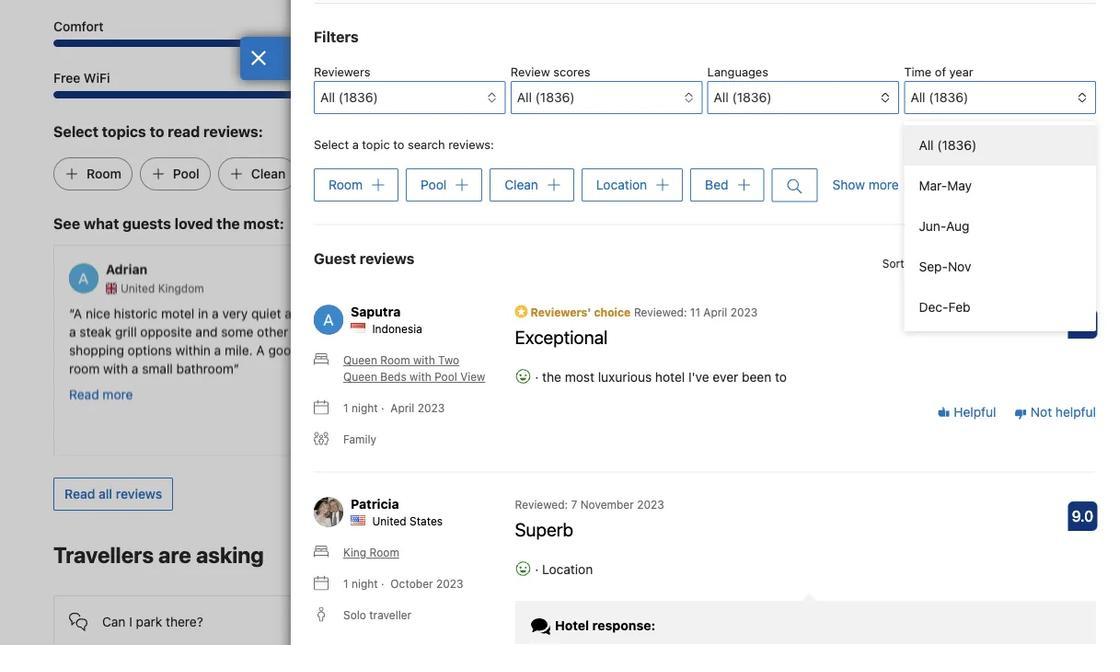 Task type: vqa. For each thing, say whether or not it's contained in the screenshot.
the Reviewed: for Reviewed: 7 November 2023
yes



Task type: locate. For each thing, give the bounding box(es) containing it.
of right area
[[314, 305, 326, 320]]

select for select topics to read reviews:
[[53, 123, 98, 140]]

0 horizontal spatial of
[[314, 305, 326, 320]]

and down town,
[[324, 323, 346, 339]]

grill
[[115, 323, 137, 339]]

sized
[[302, 342, 334, 357]]

0 horizontal spatial hotel
[[555, 618, 589, 633]]

opposite
[[140, 323, 192, 339]]

most
[[565, 369, 595, 385]]

queen room with two queen beds with pool view link
[[314, 352, 493, 385]]

" right hot
[[894, 323, 900, 339]]

0 vertical spatial april
[[704, 305, 728, 318]]

with
[[830, 305, 855, 320], [413, 354, 435, 367], [103, 360, 128, 376], [410, 370, 432, 383]]

0 horizontal spatial more
[[103, 386, 133, 401]]

hotel up was
[[795, 305, 827, 320]]

0 horizontal spatial the
[[217, 215, 240, 232]]

2 vertical spatial read
[[64, 486, 95, 502]]

" left "nice"
[[69, 305, 74, 320]]

2 all (1836) button from the left
[[511, 81, 703, 114]]

1 horizontal spatial read more
[[412, 349, 475, 364]]

hotel
[[795, 305, 827, 320], [555, 618, 589, 633]]

all (1836) button up select a topic to search reviews:
[[314, 81, 506, 114]]

with up too on the bottom right of the page
[[830, 305, 855, 320]]

topic
[[362, 138, 390, 151]]

with down shopping
[[103, 360, 128, 376]]

show
[[833, 177, 865, 193]]

3 and from the left
[[477, 323, 499, 339]]

steak
[[80, 323, 112, 339]]

pool down read
[[173, 166, 200, 181]]

0 horizontal spatial location
[[337, 166, 389, 181]]

8.2
[[357, 70, 376, 85]]

8.3
[[357, 19, 376, 34]]

" for retro
[[754, 305, 760, 320]]

1 horizontal spatial united
[[372, 515, 407, 528]]

a left feb
[[935, 305, 944, 320]]

1 horizontal spatial april
[[704, 305, 728, 318]]

reviews inside button
[[116, 486, 162, 502]]

the left most
[[542, 369, 562, 385]]

a left spa?
[[495, 614, 502, 630]]

0 vertical spatial read more button
[[412, 348, 475, 366]]

(1836) for languages
[[732, 90, 772, 105]]

0 horizontal spatial "
[[234, 360, 239, 376]]

of right the south
[[569, 305, 581, 320]]

guests
[[123, 215, 171, 232]]

0 vertical spatial night
[[352, 402, 378, 415]]

reviewed: left 11
[[634, 305, 687, 318]]

4 all (1836) button from the left
[[904, 81, 1096, 114]]

all for reviewers
[[320, 90, 335, 105]]

0 vertical spatial united
[[121, 282, 155, 294]]

reviews left by:
[[908, 257, 947, 270]]

sep-nov link
[[904, 247, 1096, 287]]

2 horizontal spatial of
[[935, 65, 946, 79]]

1 horizontal spatial a
[[256, 342, 265, 357]]

retro
[[760, 305, 792, 320]]

a inside the " retro hotel with a good vibe. a great pool (which was too hot tbh)
[[935, 305, 944, 320]]

1 vertical spatial queen
[[343, 370, 377, 383]]

1 vertical spatial read more button
[[69, 385, 133, 403]]

and down in
[[196, 323, 218, 339]]

all (1836) for reviewers
[[320, 90, 378, 105]]

(1836) down time of year
[[929, 90, 969, 105]]

good down the 'other'
[[268, 342, 299, 357]]

2 horizontal spatial "
[[894, 323, 900, 339]]

(1836) down review scores
[[536, 90, 575, 105]]

to left read
[[150, 123, 164, 140]]

a inside the " retro hotel with a good vibe. a great pool (which was too hot tbh)
[[859, 305, 866, 320]]

this is a carousel with rotating slides. it displays featured reviews of the property. use next and previous buttons to navigate. region
[[39, 237, 1081, 463]]

a left 'topic'
[[352, 138, 359, 151]]

of left year
[[935, 65, 946, 79]]

read more button
[[412, 348, 475, 366], [69, 385, 133, 403]]

reviews right the guest
[[360, 249, 415, 267]]

dec-feb
[[919, 300, 971, 315]]

0 vertical spatial reviewed:
[[634, 305, 687, 318]]

0 horizontal spatial "
[[69, 305, 74, 320]]

reviews: right search
[[449, 138, 494, 151]]

with right beds
[[410, 370, 432, 383]]

(1836) up may
[[937, 138, 977, 153]]

all (1836) down time of year
[[911, 90, 969, 105]]

(1836)
[[339, 90, 378, 105], [536, 90, 575, 105], [732, 90, 772, 105], [929, 90, 969, 105], [937, 138, 977, 153]]

hot
[[847, 323, 866, 339]]

read all reviews
[[64, 486, 162, 502]]

are
[[158, 542, 191, 568]]

read more down clean
[[412, 349, 475, 364]]

solo traveller
[[343, 609, 412, 622]]

night down king room
[[352, 578, 378, 590]]

read inside button
[[64, 486, 95, 502]]

there
[[461, 614, 492, 630]]

with inside the " retro hotel with a good vibe. a great pool (which was too hot tbh)
[[830, 305, 855, 320]]

with inside " a nice historic motel in a very quiet area of town, a steak grill opposite and some other meal and shopping options within a mile. a good sized room with a small bathroom
[[103, 360, 128, 376]]

all (1836) button
[[314, 81, 506, 114], [511, 81, 703, 114], [708, 81, 900, 114], [904, 81, 1096, 114]]

april down beds
[[391, 402, 415, 415]]

select a topic to search reviews:
[[314, 138, 494, 151]]

with left two
[[413, 354, 435, 367]]

read
[[168, 123, 200, 140]]

night up family
[[352, 402, 378, 415]]

0 horizontal spatial clean
[[251, 166, 286, 181]]

can i park there? button
[[69, 596, 361, 633]]

a right mile.
[[256, 342, 265, 357]]

2 horizontal spatial a
[[935, 305, 944, 320]]

1 horizontal spatial reviewed:
[[634, 305, 687, 318]]

"
[[69, 305, 74, 320], [754, 305, 760, 320]]

mar-may
[[919, 178, 972, 193]]

1 horizontal spatial more
[[445, 349, 475, 364]]

0 vertical spatial hotel
[[795, 305, 827, 320]]

2 night from the top
[[352, 578, 378, 590]]

0 horizontal spatial and
[[196, 323, 218, 339]]

all (1836)
[[320, 90, 378, 105], [517, 90, 575, 105], [714, 90, 772, 105], [911, 90, 969, 105], [919, 138, 977, 153]]

bathroom
[[176, 360, 234, 376]]

0 vertical spatial 1
[[343, 402, 349, 415]]

(1836) down languages
[[732, 90, 772, 105]]

1 for saputra
[[343, 402, 349, 415]]

1 horizontal spatial the
[[542, 369, 562, 385]]

good inside the " retro hotel with a good vibe. a great pool (which was too hot tbh)
[[869, 305, 900, 320]]

10
[[1075, 315, 1091, 333]]

review scores
[[511, 65, 591, 79]]

read down the room
[[69, 386, 99, 401]]

vibe.
[[903, 305, 932, 320]]

united inside list of reviews region
[[372, 515, 407, 528]]

free
[[53, 70, 80, 85]]

all up mar-
[[919, 138, 934, 153]]

· left october
[[381, 578, 384, 590]]

1 horizontal spatial clean
[[505, 177, 539, 192]]

a right in
[[212, 305, 219, 320]]

1 horizontal spatial and
[[324, 323, 346, 339]]

all (1836) down languages
[[714, 90, 772, 105]]

" down "reviewers' choice"
[[577, 323, 582, 339]]

travellers
[[53, 542, 154, 568]]

scored 10 element
[[1068, 309, 1098, 339]]

a up hot
[[859, 305, 866, 320]]

good up tbh)
[[869, 305, 900, 320]]

room right king
[[370, 546, 399, 559]]

0 horizontal spatial good
[[268, 342, 299, 357]]

reviews right all
[[116, 486, 162, 502]]

united down patricia on the bottom of the page
[[372, 515, 407, 528]]

2023 right october
[[436, 578, 464, 590]]

united kingdom
[[121, 282, 204, 294]]

united inside this is a carousel with rotating slides. it displays featured reviews of the property. use next and previous buttons to navigate. region
[[121, 282, 155, 294]]

0 horizontal spatial reviews
[[116, 486, 162, 502]]

read more for the bottommost read more button
[[69, 386, 133, 401]]

2 and from the left
[[324, 323, 346, 339]]

read more button down clean
[[412, 348, 475, 366]]

close image
[[250, 51, 267, 65]]

all (1836) down review scores
[[517, 90, 575, 105]]

2 1 from the top
[[343, 578, 349, 590]]

great location,  just south of downtown area. very clean and comfortable.
[[412, 305, 679, 339]]

1 horizontal spatial to
[[393, 138, 405, 151]]

read more button down the room
[[69, 385, 133, 403]]

1 horizontal spatial select
[[314, 138, 349, 151]]

more right the "show"
[[869, 177, 899, 193]]

0 vertical spatial more
[[869, 177, 899, 193]]

" a nice historic motel in a very quiet area of town, a steak grill opposite and some other meal and shopping options within a mile. a good sized room with a small bathroom
[[69, 305, 362, 376]]

all (1836) for review scores
[[517, 90, 575, 105]]

all (1836) button down languages
[[708, 81, 900, 114]]

0 horizontal spatial reviewed:
[[515, 498, 568, 511]]

show more
[[833, 177, 899, 193]]

dec-
[[919, 300, 949, 315]]

choice
[[594, 305, 631, 318]]

all down languages
[[714, 90, 729, 105]]

1 horizontal spatial reviews
[[360, 249, 415, 267]]

1 vertical spatial night
[[352, 578, 378, 590]]

show more button
[[833, 168, 899, 202]]

night for patricia
[[352, 578, 378, 590]]

select topics to read reviews:
[[53, 123, 263, 140]]

2023
[[731, 305, 758, 318], [418, 402, 445, 415], [637, 498, 664, 511], [436, 578, 464, 590]]

1 for patricia
[[343, 578, 349, 590]]

0 vertical spatial read
[[412, 349, 442, 364]]

helpful
[[951, 405, 997, 420]]

scored 9.0 element
[[1068, 502, 1098, 531]]

" down mile.
[[234, 360, 239, 376]]

room up beds
[[381, 354, 410, 367]]

3 all (1836) button from the left
[[708, 81, 900, 114]]

1 vertical spatial 1
[[343, 578, 349, 590]]

" for a
[[69, 305, 74, 320]]

select for select a topic to search reviews:
[[314, 138, 349, 151]]

select left topics
[[53, 123, 98, 140]]

by:
[[950, 257, 966, 270]]

all (1836) button for time of year
[[904, 81, 1096, 114]]

1 vertical spatial the
[[542, 369, 562, 385]]

all (1836) down 8.2
[[320, 90, 378, 105]]

list of reviews region
[[303, 280, 1107, 645]]

0 horizontal spatial united
[[121, 282, 155, 294]]

1 horizontal spatial "
[[754, 305, 760, 320]]

reviewed:
[[634, 305, 687, 318], [515, 498, 568, 511]]

a left "nice"
[[74, 305, 82, 320]]

tbh)
[[870, 323, 894, 339]]

reviewed: for reviewed: 11 april 2023
[[634, 305, 687, 318]]

reviews: down the free wifi 8.2 meter
[[203, 123, 263, 140]]

1 vertical spatial hotel
[[555, 618, 589, 633]]

0 horizontal spatial read more
[[69, 386, 133, 401]]

0 vertical spatial queen
[[343, 354, 377, 367]]

pool down two
[[435, 370, 457, 383]]

1 horizontal spatial good
[[869, 305, 900, 320]]

queen left beds
[[343, 370, 377, 383]]

2 horizontal spatial more
[[869, 177, 899, 193]]

united states
[[372, 515, 443, 528]]

2 horizontal spatial to
[[775, 369, 787, 385]]

more up view
[[445, 349, 475, 364]]

0 horizontal spatial reviews:
[[203, 123, 263, 140]]

good
[[869, 305, 900, 320], [268, 342, 299, 357]]

2023 down queen room with two queen beds with pool view
[[418, 402, 445, 415]]

and down the location,
[[477, 323, 499, 339]]

there?
[[166, 614, 203, 630]]

read down very
[[412, 349, 442, 364]]

time
[[904, 65, 932, 79]]

" for retro hotel with a good vibe. a great pool (which was too hot tbh)
[[894, 323, 900, 339]]

2 " from the left
[[754, 305, 760, 320]]

pool
[[173, 166, 200, 181], [421, 177, 447, 192], [435, 370, 457, 383]]

scores
[[554, 65, 591, 79]]

hotel left response:
[[555, 618, 589, 633]]

i've
[[689, 369, 709, 385]]

1 all (1836) button from the left
[[314, 81, 506, 114]]

more down shopping
[[103, 386, 133, 401]]

to right been
[[775, 369, 787, 385]]

read
[[412, 349, 442, 364], [69, 386, 99, 401], [64, 486, 95, 502]]

0 vertical spatial good
[[869, 305, 900, 320]]

0 horizontal spatial april
[[391, 402, 415, 415]]

" up the (which
[[754, 305, 760, 320]]

9.0
[[1072, 508, 1094, 525]]

is there a spa?
[[447, 614, 533, 630]]

(1836) down 8.2
[[339, 90, 378, 105]]

the
[[217, 215, 240, 232], [542, 369, 562, 385]]

all down time
[[911, 90, 926, 105]]

"
[[577, 323, 582, 339], [894, 323, 900, 339], [234, 360, 239, 376]]

all (1836) for time of year
[[911, 90, 969, 105]]

of
[[935, 65, 946, 79], [314, 305, 326, 320], [569, 305, 581, 320]]

filter reviews region
[[314, 26, 1096, 331]]

what
[[84, 215, 119, 232]]

united down adrian
[[121, 282, 155, 294]]

all down the reviewers
[[320, 90, 335, 105]]

all (1836) button down year
[[904, 81, 1096, 114]]

1 " from the left
[[69, 305, 74, 320]]

pool
[[982, 305, 1008, 320]]

read more down the room
[[69, 386, 133, 401]]

1 vertical spatial good
[[268, 342, 299, 357]]

all down the review
[[517, 90, 532, 105]]

united kingdom image
[[106, 283, 117, 294]]

1 queen from the top
[[343, 354, 377, 367]]

hotel inside the " retro hotel with a good vibe. a great pool (which was too hot tbh)
[[795, 305, 827, 320]]

1
[[343, 402, 349, 415], [343, 578, 349, 590]]

1 vertical spatial read more
[[69, 386, 133, 401]]

" inside the " retro hotel with a good vibe. a great pool (which was too hot tbh)
[[754, 305, 760, 320]]

1 horizontal spatial of
[[569, 305, 581, 320]]

not helpful button
[[1015, 403, 1096, 422]]

0 vertical spatial read more
[[412, 349, 475, 364]]

a left mile.
[[214, 342, 221, 357]]

topics
[[102, 123, 146, 140]]

the right loved
[[217, 215, 240, 232]]

1 up family
[[343, 402, 349, 415]]

" inside " a nice historic motel in a very quiet area of town, a steak grill opposite and some other meal and shopping options within a mile. a good sized room with a small bathroom
[[69, 305, 74, 320]]

select left 'topic'
[[314, 138, 349, 151]]

2 horizontal spatial and
[[477, 323, 499, 339]]

1 horizontal spatial hotel
[[795, 305, 827, 320]]

to right 'topic'
[[393, 138, 405, 151]]

solo
[[343, 609, 366, 622]]

reviewed: up superb
[[515, 498, 568, 511]]

0 horizontal spatial select
[[53, 123, 98, 140]]

april right 11
[[704, 305, 728, 318]]

1 horizontal spatial location
[[542, 562, 593, 577]]

dec-feb link
[[904, 287, 1096, 328]]

queen right sized
[[343, 354, 377, 367]]

0 horizontal spatial read more button
[[69, 385, 133, 403]]

1 vertical spatial united
[[372, 515, 407, 528]]

1 up solo
[[343, 578, 349, 590]]

all
[[99, 486, 112, 502]]

1 vertical spatial read
[[69, 386, 99, 401]]

all (1836) button down scores
[[511, 81, 703, 114]]

2 horizontal spatial reviews
[[908, 257, 947, 270]]

read left all
[[64, 486, 95, 502]]

1 1 from the top
[[343, 402, 349, 415]]

1 vertical spatial reviewed:
[[515, 498, 568, 511]]

1 night from the top
[[352, 402, 378, 415]]

2023 left retro
[[731, 305, 758, 318]]

hotel inside list of reviews region
[[555, 618, 589, 633]]

11
[[690, 305, 701, 318]]



Task type: describe. For each thing, give the bounding box(es) containing it.
7
[[571, 498, 577, 511]]

· the most luxurious hotel i've ever been to
[[532, 369, 787, 385]]

a left small on the left bottom of page
[[132, 360, 138, 376]]

1 horizontal spatial reviews:
[[449, 138, 494, 151]]

free wifi
[[53, 70, 110, 85]]

great
[[417, 305, 450, 320]]

aug
[[947, 219, 970, 234]]

a inside button
[[495, 614, 502, 630]]

night for saputra
[[352, 402, 378, 415]]

· down beds
[[381, 402, 384, 415]]

0 horizontal spatial to
[[150, 123, 164, 140]]

read for the bottommost read more button
[[69, 386, 99, 401]]

all for languages
[[714, 90, 729, 105]]

jun-aug link
[[904, 206, 1096, 247]]

historic
[[114, 305, 158, 320]]

1 horizontal spatial bed
[[705, 177, 729, 192]]

wifi
[[84, 70, 110, 85]]

location,
[[453, 305, 504, 320]]

2 queen from the top
[[343, 370, 377, 383]]

pool down search
[[421, 177, 447, 192]]

town,
[[329, 305, 362, 320]]

in
[[198, 305, 208, 320]]

sep-
[[919, 259, 948, 274]]

read for read all reviews button
[[64, 486, 95, 502]]

a left steak
[[69, 323, 76, 339]]

· left most
[[535, 369, 539, 385]]

reviewers'
[[531, 305, 591, 318]]

asking
[[196, 542, 264, 568]]

(which
[[754, 323, 794, 339]]

2 vertical spatial more
[[103, 386, 133, 401]]

united for united states
[[372, 515, 407, 528]]

mar-
[[919, 178, 948, 193]]

other
[[257, 323, 288, 339]]

pool inside queen room with two queen beds with pool view
[[435, 370, 457, 383]]

beds
[[381, 370, 407, 383]]

" for a nice historic motel in a very quiet area of town, a steak grill opposite and some other meal and shopping options within a mile. a good sized room with a small bathroom
[[234, 360, 239, 376]]

king room
[[343, 546, 399, 559]]

room down 'topic'
[[329, 177, 363, 192]]

time of year
[[904, 65, 974, 79]]

all (1836) button for reviewers
[[314, 81, 506, 114]]

area
[[285, 305, 311, 320]]

read more for the rightmost read more button
[[412, 349, 475, 364]]

review
[[511, 65, 550, 79]]

jun-
[[919, 219, 947, 234]]

0 horizontal spatial a
[[74, 305, 82, 320]]

mile.
[[225, 342, 253, 357]]

reviewed: 7 november 2023
[[515, 498, 664, 511]]

just
[[507, 305, 529, 320]]

park
[[136, 614, 162, 630]]

1 horizontal spatial read more button
[[412, 348, 475, 366]]

helpful button
[[938, 403, 997, 422]]

great
[[947, 305, 978, 320]]

is there a spa? button
[[414, 596, 705, 633]]

0 vertical spatial the
[[217, 215, 240, 232]]

room inside queen room with two queen beds with pool view
[[381, 354, 410, 367]]

· location
[[532, 562, 593, 577]]

location inside list of reviews region
[[542, 562, 593, 577]]

not
[[1031, 405, 1052, 420]]

hotel response:
[[552, 618, 656, 633]]

(1836) for time of year
[[929, 90, 969, 105]]

reviewed: for reviewed: 7 november 2023
[[515, 498, 568, 511]]

comfort
[[53, 19, 104, 34]]

mar-may link
[[904, 166, 1096, 206]]

see what guests loved the most:
[[53, 215, 284, 232]]

options
[[128, 342, 172, 357]]

comfort 8.3 meter
[[53, 39, 376, 47]]

south
[[532, 305, 566, 320]]

year
[[950, 65, 974, 79]]

shopping
[[69, 342, 124, 357]]

some
[[221, 323, 254, 339]]

all for review scores
[[517, 90, 532, 105]]

superb
[[515, 518, 574, 540]]

to inside list of reviews region
[[775, 369, 787, 385]]

1 vertical spatial april
[[391, 402, 415, 415]]

indonesia
[[372, 323, 422, 335]]

sort reviews by:
[[883, 257, 966, 270]]

can i park there?
[[102, 614, 203, 630]]

ever
[[713, 369, 739, 385]]

quiet
[[251, 305, 281, 320]]

1 horizontal spatial "
[[577, 323, 582, 339]]

too
[[824, 323, 843, 339]]

and inside the great location,  just south of downtown area. very clean and comfortable.
[[477, 323, 499, 339]]

downtown
[[585, 305, 646, 320]]

all (1836) up the mar-may
[[919, 138, 977, 153]]

united for united kingdom
[[121, 282, 155, 294]]

1 night · october 2023
[[343, 578, 464, 590]]

2023 right november
[[637, 498, 664, 511]]

of inside " a nice historic motel in a very quiet area of town, a steak grill opposite and some other meal and shopping options within a mile. a good sized room with a small bathroom
[[314, 305, 326, 320]]

area.
[[649, 305, 679, 320]]

adrian
[[106, 261, 147, 277]]

free wifi 8.2 meter
[[53, 91, 376, 98]]

(1836) for reviewers
[[339, 90, 378, 105]]

reviewed: 11 april 2023
[[634, 305, 758, 318]]

of inside the filter reviews region
[[935, 65, 946, 79]]

nov
[[948, 259, 972, 274]]

more inside button
[[869, 177, 899, 193]]

been
[[742, 369, 772, 385]]

see
[[53, 215, 80, 232]]

room down topics
[[87, 166, 121, 181]]

was
[[797, 323, 820, 339]]

good inside " a nice historic motel in a very quiet area of town, a steak grill opposite and some other meal and shopping options within a mile. a good sized room with a small bathroom
[[268, 342, 299, 357]]

motel
[[161, 305, 195, 320]]

i
[[129, 614, 132, 630]]

states
[[410, 515, 443, 528]]

1 night · april 2023
[[343, 402, 445, 415]]

loved
[[175, 215, 213, 232]]

november
[[581, 498, 634, 511]]

travellers are asking
[[53, 542, 264, 568]]

all (1836) for languages
[[714, 90, 772, 105]]

all for time of year
[[911, 90, 926, 105]]

clean
[[442, 323, 474, 339]]

all (1836) button for review scores
[[511, 81, 703, 114]]

sort
[[883, 257, 905, 270]]

filters
[[314, 28, 359, 46]]

1 and from the left
[[196, 323, 218, 339]]

small
[[142, 360, 173, 376]]

king room link
[[314, 544, 399, 561]]

nice
[[86, 305, 110, 320]]

reviews for sort
[[908, 257, 947, 270]]

2 horizontal spatial location
[[597, 177, 647, 192]]

of inside the great location,  just south of downtown area. very clean and comfortable.
[[569, 305, 581, 320]]

guest
[[314, 249, 356, 267]]

· down superb
[[535, 562, 539, 577]]

read for the rightmost read more button
[[412, 349, 442, 364]]

not helpful
[[1027, 405, 1096, 420]]

within
[[175, 342, 211, 357]]

reviews for guest
[[360, 249, 415, 267]]

comfortable.
[[503, 323, 577, 339]]

two
[[438, 354, 459, 367]]

exceptional
[[515, 326, 608, 347]]

0 horizontal spatial bed
[[441, 166, 465, 181]]

1 vertical spatial more
[[445, 349, 475, 364]]

family
[[343, 433, 377, 446]]

feb
[[949, 300, 971, 315]]

(1836) for review scores
[[536, 90, 575, 105]]

the inside list of reviews region
[[542, 369, 562, 385]]

all (1836) button for languages
[[708, 81, 900, 114]]

patricia
[[351, 496, 399, 511]]



